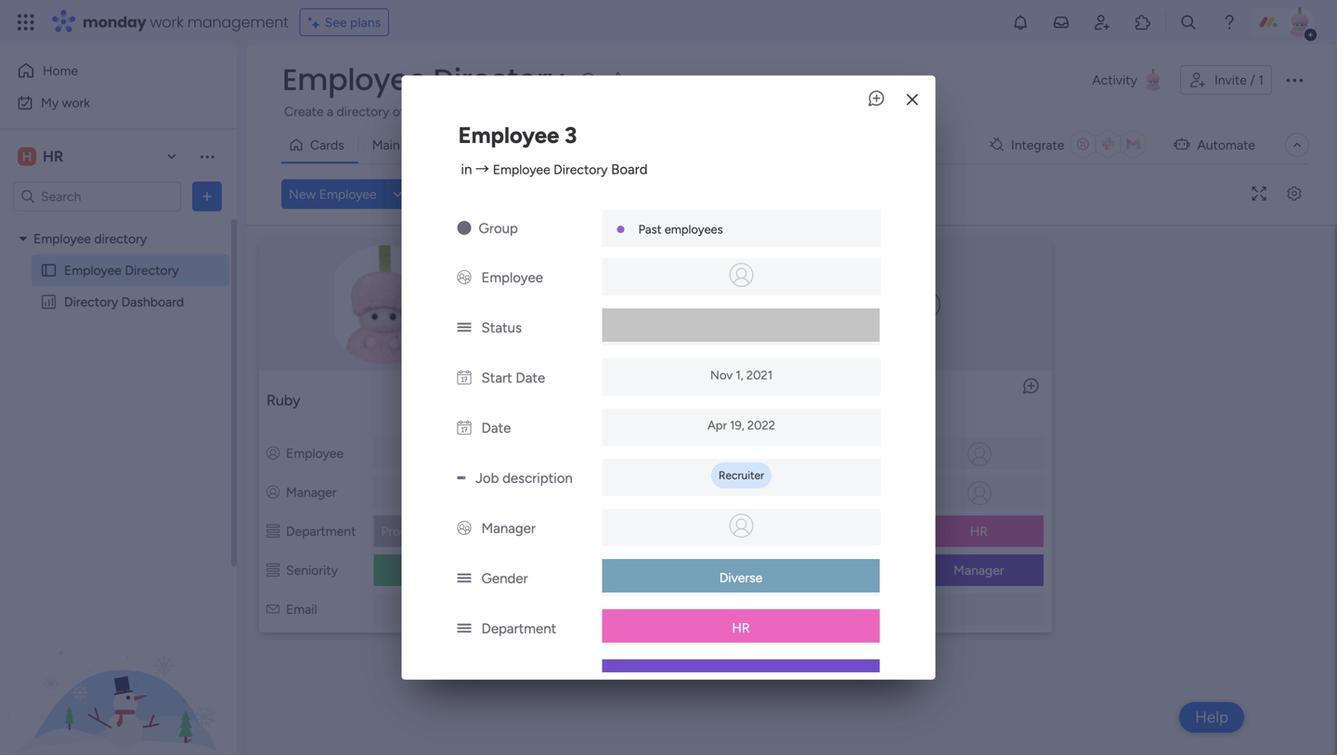 Task type: locate. For each thing, give the bounding box(es) containing it.
directory left board
[[554, 161, 608, 177]]

work for monday
[[150, 12, 184, 33]]

employee
[[282, 59, 426, 100], [459, 122, 560, 148], [493, 161, 551, 177], [319, 186, 377, 202], [33, 231, 91, 247], [64, 262, 122, 278], [482, 269, 543, 286], [537, 392, 603, 409], [808, 392, 874, 409], [286, 446, 344, 461], [557, 446, 614, 461], [827, 446, 885, 461]]

production
[[381, 524, 445, 539]]

0 vertical spatial employee directory
[[282, 59, 565, 100]]

work right my
[[62, 95, 90, 111]]

0 horizontal spatial 3
[[565, 122, 577, 148]]

show board description image
[[578, 71, 600, 89]]

directory dashboard
[[64, 294, 184, 310]]

0 horizontal spatial date
[[482, 420, 511, 437]]

monday
[[83, 12, 146, 33]]

my work button
[[11, 88, 200, 118]]

angle down image
[[393, 187, 402, 201]]

0 horizontal spatial employee 3
[[459, 122, 577, 148]]

1 horizontal spatial card cover image image
[[542, 245, 769, 364]]

3
[[565, 122, 577, 148], [877, 392, 885, 409]]

3 v2 status image from the top
[[458, 620, 472, 637]]

list box
[[0, 219, 237, 569]]

card cover image image
[[272, 245, 499, 364], [542, 245, 769, 364], [912, 290, 941, 320]]

current
[[408, 104, 451, 119]]

employee 1
[[537, 392, 613, 409]]

select product image
[[17, 13, 35, 32]]

directory right 'public dashboard' icon
[[64, 294, 118, 310]]

0 vertical spatial v2 status image
[[458, 319, 472, 336]]

automate
[[1198, 137, 1256, 153]]

0 horizontal spatial see
[[325, 14, 347, 30]]

0 horizontal spatial 1
[[607, 392, 613, 409]]

1 horizontal spatial 1
[[1259, 72, 1265, 88]]

v2 status image for department
[[458, 620, 472, 637]]

add to favorites image
[[609, 70, 628, 89]]

apr
[[708, 418, 727, 433]]

v2 multiple person column image
[[458, 520, 472, 537]]

see left more
[[847, 103, 870, 118]]

inbox image
[[1053, 13, 1071, 32]]

1 horizontal spatial date
[[516, 370, 546, 386]]

directory right a
[[337, 104, 390, 119]]

1 horizontal spatial employee directory
[[282, 59, 565, 100]]

work right monday
[[150, 12, 184, 33]]

work for my
[[62, 95, 90, 111]]

nov
[[711, 368, 733, 383]]

work inside my work button
[[62, 95, 90, 111]]

dapulse date column image
[[458, 370, 472, 386]]

help
[[1196, 708, 1229, 727]]

past
[[639, 222, 662, 237]]

collapse board header image
[[1291, 138, 1305, 152]]

0 vertical spatial work
[[150, 12, 184, 33]]

0 horizontal spatial directory
[[94, 231, 147, 247]]

table
[[403, 137, 434, 153]]

row group
[[250, 229, 1332, 646]]

lottie animation element
[[0, 568, 237, 755]]

1 vertical spatial see
[[847, 103, 870, 118]]

group
[[479, 220, 518, 237]]

1 vertical spatial hr
[[971, 524, 988, 539]]

v2 sun image
[[458, 220, 472, 237]]

0 vertical spatial see
[[325, 14, 347, 30]]

date right start
[[516, 370, 546, 386]]

directory
[[337, 104, 390, 119], [94, 231, 147, 247]]

seniority
[[286, 563, 338, 578], [557, 563, 609, 578], [827, 563, 879, 578], [482, 671, 538, 687]]

1 horizontal spatial email
[[442, 603, 471, 618]]

workspace image
[[18, 146, 36, 167]]

manager
[[286, 485, 337, 500], [557, 485, 607, 500], [827, 485, 878, 500], [482, 520, 536, 537], [954, 563, 1005, 578], [716, 670, 767, 686]]

employee 3 inside "dialog"
[[459, 122, 577, 148]]

1 vertical spatial work
[[62, 95, 90, 111]]

2 vertical spatial hr
[[732, 620, 750, 636]]

1 horizontal spatial employee 3
[[808, 392, 885, 409]]

dapulse person column image for employee 3
[[808, 485, 821, 500]]

start
[[482, 370, 513, 386]]

1 v2 status image from the top
[[458, 319, 472, 336]]

1 vertical spatial 1
[[607, 392, 613, 409]]

email for ruby
[[286, 602, 317, 617]]

level
[[709, 563, 736, 578]]

invite / 1
[[1215, 72, 1265, 88]]

v2 status image down rubys email link
[[458, 620, 472, 637]]

diverse
[[720, 570, 763, 586]]

activity
[[1093, 72, 1138, 88]]

hired
[[665, 104, 694, 119]]

email
[[286, 602, 317, 617], [827, 602, 859, 617], [442, 603, 471, 618]]

work
[[150, 12, 184, 33], [62, 95, 90, 111]]

the right during
[[738, 104, 757, 119]]

1 vertical spatial date
[[482, 420, 511, 437]]

/
[[1251, 72, 1256, 88]]

1 inside "row group"
[[607, 392, 613, 409]]

1
[[1259, 72, 1265, 88], [607, 392, 613, 409]]

directory up dashboard
[[125, 262, 179, 278]]

2 vertical spatial v2 status image
[[458, 620, 472, 637]]

1 horizontal spatial the
[[1159, 104, 1178, 119]]

0 horizontal spatial card cover image image
[[272, 245, 499, 364]]

date
[[516, 370, 546, 386], [482, 420, 511, 437]]

in → employee directory board
[[461, 161, 648, 178]]

email right v2 email column image
[[827, 602, 859, 617]]

v2 status outline image
[[267, 524, 280, 539], [267, 563, 280, 578], [808, 563, 821, 578]]

0 horizontal spatial email
[[286, 602, 317, 617]]

date right dapulse date column image
[[482, 420, 511, 437]]

status
[[482, 319, 522, 336]]

directory up past
[[433, 59, 565, 100]]

cards
[[310, 137, 344, 153]]

1 vertical spatial 3
[[877, 392, 885, 409]]

v2 status image
[[458, 319, 472, 336], [458, 570, 472, 587], [458, 620, 472, 637]]

help image
[[1221, 13, 1239, 32]]

main table button
[[358, 130, 448, 160]]

public dashboard image
[[40, 293, 58, 311]]

1 horizontal spatial hr
[[732, 620, 750, 636]]

employee directory up current
[[282, 59, 565, 100]]

gender
[[482, 570, 528, 587]]

→
[[476, 161, 490, 178]]

employee directory link
[[493, 161, 608, 177]]

job
[[476, 470, 499, 487]]

dapulse person column image
[[267, 446, 280, 461], [808, 446, 821, 461], [267, 485, 280, 500], [537, 485, 550, 500], [808, 485, 821, 500]]

1 vertical spatial directory
[[94, 231, 147, 247]]

a
[[327, 104, 334, 119]]

email right v2 email column icon
[[286, 602, 317, 617]]

3 inside employee 3 "dialog"
[[565, 122, 577, 148]]

v2 status image for status
[[458, 319, 472, 336]]

directory down 'search in workspace' field
[[94, 231, 147, 247]]

2 horizontal spatial email
[[827, 602, 859, 617]]

see plans
[[325, 14, 381, 30]]

0 vertical spatial date
[[516, 370, 546, 386]]

v2 status image left status
[[458, 319, 472, 336]]

0 horizontal spatial employee directory
[[64, 262, 179, 278]]

management
[[448, 524, 525, 539]]

option
[[0, 222, 237, 226]]

1 vertical spatial v2 status image
[[458, 570, 472, 587]]

dapulse integrations image
[[990, 138, 1004, 152]]

0 vertical spatial employee 3
[[459, 122, 577, 148]]

card cover image image for employee 1
[[542, 245, 769, 364]]

2 the from the left
[[1159, 104, 1178, 119]]

see inside 'link'
[[847, 103, 870, 118]]

v2 status image for gender
[[458, 570, 472, 587]]

department
[[286, 524, 356, 539], [557, 524, 627, 539], [827, 524, 897, 539], [482, 620, 557, 637]]

email right 'rubys'
[[442, 603, 471, 618]]

v2 email column image
[[808, 602, 821, 617]]

description
[[503, 470, 573, 487]]

1 horizontal spatial directory
[[337, 104, 390, 119]]

the
[[738, 104, 757, 119], [1159, 104, 1178, 119]]

moved
[[1005, 104, 1044, 119]]

0 vertical spatial 3
[[565, 122, 577, 148]]

2 v2 status image from the top
[[458, 570, 472, 587]]

notifications image
[[1012, 13, 1030, 32]]

employees
[[665, 222, 724, 237]]

see inside button
[[325, 14, 347, 30]]

the right using
[[1159, 104, 1178, 119]]

invite members image
[[1094, 13, 1112, 32]]

0 vertical spatial hr
[[43, 148, 63, 165]]

recruiter
[[719, 469, 765, 482]]

0 horizontal spatial hr
[[43, 148, 63, 165]]

v2 status image left "gender"
[[458, 570, 472, 587]]

v2 status image
[[458, 671, 472, 687]]

1 vertical spatial employee 3
[[808, 392, 885, 409]]

1 horizontal spatial 3
[[877, 392, 885, 409]]

create
[[284, 104, 324, 119]]

hr
[[43, 148, 63, 165], [971, 524, 988, 539], [732, 620, 750, 636]]

employee directory up 'directory dashboard'
[[64, 262, 179, 278]]

to
[[1048, 104, 1060, 119]]

0 horizontal spatial work
[[62, 95, 90, 111]]

can
[[881, 104, 902, 119]]

1 horizontal spatial work
[[150, 12, 184, 33]]

see for see plans
[[325, 14, 347, 30]]

new employee
[[289, 186, 377, 202]]

in
[[461, 161, 472, 178]]

0 horizontal spatial the
[[738, 104, 757, 119]]

1 the from the left
[[738, 104, 757, 119]]

2022
[[748, 418, 776, 433]]

0 vertical spatial 1
[[1259, 72, 1265, 88]]

employee directory
[[282, 59, 565, 100], [64, 262, 179, 278]]

board
[[1088, 104, 1121, 119]]

1 horizontal spatial see
[[847, 103, 870, 118]]

directory
[[433, 59, 565, 100], [554, 161, 608, 177], [125, 262, 179, 278], [64, 294, 118, 310]]

see left plans
[[325, 14, 347, 30]]

directory inside list box
[[94, 231, 147, 247]]



Task type: vqa. For each thing, say whether or not it's contained in the screenshot.
the 1
yes



Task type: describe. For each thing, give the bounding box(es) containing it.
row group containing ruby
[[250, 229, 1332, 646]]

autopilot image
[[1175, 132, 1191, 156]]

new
[[289, 186, 316, 202]]

process
[[832, 104, 878, 119]]

using
[[1125, 104, 1156, 119]]

invite / 1 button
[[1181, 65, 1273, 95]]

apr 19, 2022
[[708, 418, 776, 433]]

h
[[22, 149, 32, 164]]

and
[[454, 104, 475, 119]]

lottie animation image
[[0, 568, 237, 755]]

see more
[[847, 103, 903, 118]]

seniority inside employee 3 "dialog"
[[482, 671, 538, 687]]

applicant
[[608, 104, 662, 119]]

automation
[[1182, 104, 1248, 119]]

more
[[873, 103, 903, 118]]

employee inside in → employee directory board
[[493, 161, 551, 177]]

production management
[[381, 524, 525, 539]]

1 vertical spatial employee directory
[[64, 262, 179, 278]]

2 horizontal spatial hr
[[971, 524, 988, 539]]

dapulse person column image for employee 1
[[537, 485, 550, 500]]

help button
[[1180, 702, 1245, 733]]

during
[[698, 104, 735, 119]]

my
[[41, 95, 59, 111]]

apps image
[[1134, 13, 1153, 32]]

see plans button
[[300, 8, 389, 36]]

of
[[393, 104, 405, 119]]

email for employee 3
[[827, 602, 859, 617]]

be
[[987, 104, 1001, 119]]

invite
[[1215, 72, 1248, 88]]

close image
[[907, 93, 918, 106]]

caret down image
[[20, 232, 27, 245]]

this
[[1063, 104, 1084, 119]]

new employee button
[[282, 179, 384, 209]]

plans
[[350, 14, 381, 30]]

my work
[[41, 95, 90, 111]]

see more link
[[845, 101, 905, 120]]

past
[[479, 104, 504, 119]]

monday work management
[[83, 12, 289, 33]]

management
[[187, 12, 289, 33]]

0 vertical spatial directory
[[337, 104, 390, 119]]

2021
[[747, 368, 773, 383]]

main
[[372, 137, 400, 153]]

list box containing employee directory
[[0, 219, 237, 569]]

settings image
[[1280, 187, 1310, 201]]

2 horizontal spatial card cover image image
[[912, 290, 941, 320]]

ruby
[[267, 392, 301, 409]]

past employees
[[639, 222, 724, 237]]

dashboard
[[121, 294, 184, 310]]

ruby anderson image
[[1286, 7, 1316, 37]]

mid-
[[682, 563, 709, 578]]

employee 3 dialog
[[402, 76, 936, 755]]

automatically
[[905, 104, 983, 119]]

search everything image
[[1180, 13, 1199, 32]]

employee inside 'button'
[[319, 186, 377, 202]]

add view image
[[459, 138, 467, 152]]

rubys
[[406, 603, 439, 618]]

19,
[[730, 418, 745, 433]]

open full screen image
[[1245, 187, 1275, 201]]

rubys email
[[406, 603, 471, 618]]

v2 status outline image for employee 3
[[808, 563, 821, 578]]

1 inside button
[[1259, 72, 1265, 88]]

employees.
[[507, 104, 573, 119]]

v2 email column image
[[267, 602, 280, 617]]

main table
[[372, 137, 434, 153]]

nov 1, 2021
[[711, 368, 773, 383]]

v2 dropdown column image
[[458, 470, 466, 487]]

junececi7@gmail.com link
[[652, 603, 779, 618]]

see for see more
[[847, 103, 870, 118]]

rubys email link
[[402, 603, 475, 618]]

recruitment
[[760, 104, 829, 119]]

job description
[[476, 470, 573, 487]]

home
[[43, 63, 78, 79]]

activity button
[[1085, 65, 1173, 95]]

center.
[[1252, 104, 1292, 119]]

1,
[[736, 368, 744, 383]]

card cover image image for ruby
[[272, 245, 499, 364]]

dapulse date column image
[[458, 420, 472, 437]]

integrate
[[1012, 137, 1065, 153]]

v2 status outline image for ruby
[[267, 563, 280, 578]]

hr inside workspace selection element
[[43, 148, 63, 165]]

employee directory
[[33, 231, 147, 247]]

v2 multiple person column image
[[458, 269, 472, 286]]

department inside employee 3 "dialog"
[[482, 620, 557, 637]]

junececi7@gmail.com
[[655, 603, 775, 618]]

dapulse person column image for ruby
[[267, 485, 280, 500]]

hr inside employee 3 "dialog"
[[732, 620, 750, 636]]

mid-level
[[682, 563, 736, 578]]

public board image
[[40, 262, 58, 279]]

board
[[612, 161, 648, 178]]

executive
[[410, 563, 467, 578]]

workspace selection element
[[18, 145, 66, 168]]

Search in workspace field
[[39, 186, 155, 207]]

Employee Directory field
[[278, 59, 569, 100]]

each
[[576, 104, 605, 119]]

cards button
[[282, 130, 358, 160]]

home button
[[11, 56, 200, 85]]

directory inside in → employee directory board
[[554, 161, 608, 177]]

create a directory of current and past employees. each applicant hired during the recruitment process can automatically be moved to this board using the automation center.
[[284, 104, 1292, 119]]



